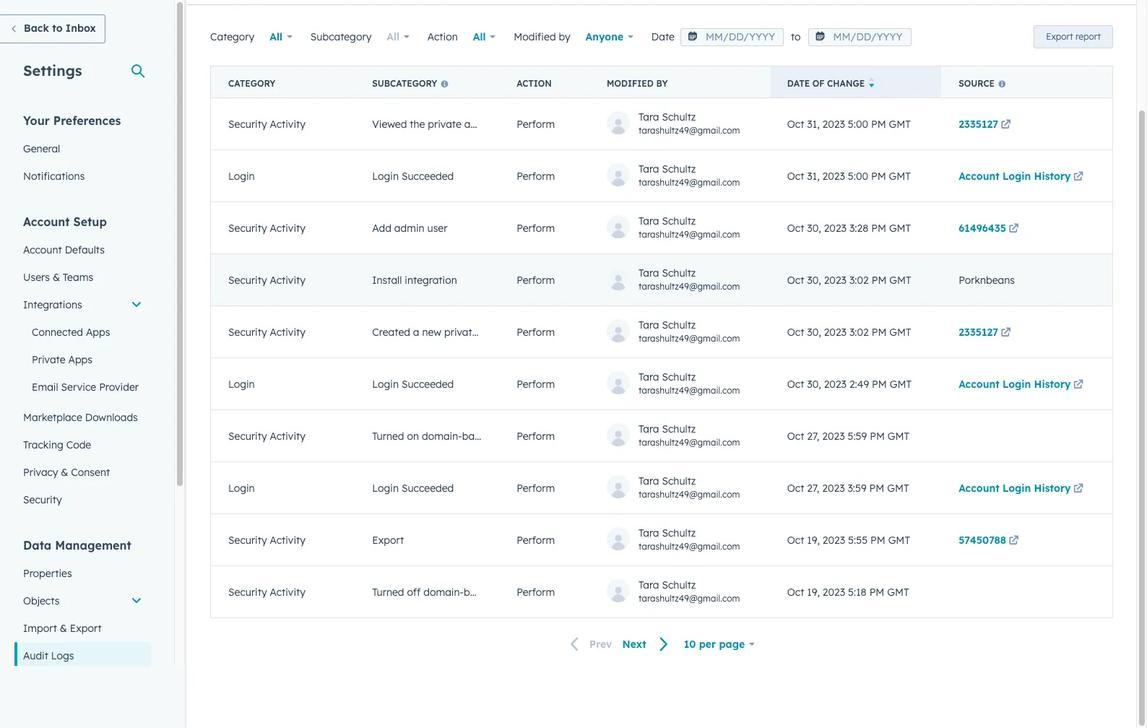 Task type: describe. For each thing, give the bounding box(es) containing it.
0 vertical spatial app
[[465, 117, 483, 130]]

security for turned on domain-based invite links
[[228, 430, 267, 443]]

history for oct 27, 2023 3:59 pm gmt
[[1035, 482, 1072, 495]]

back to inbox
[[24, 22, 96, 35]]

2335127 for oct 31, 2023 5:00 pm gmt
[[959, 117, 999, 130]]

27, for oct 27, 2023 5:59 pm gmt
[[808, 430, 820, 443]]

9 tarashultz49@gmail.com from the top
[[639, 541, 741, 552]]

2023 up the oct 30, 2023 2:49 pm gmt at the bottom
[[825, 326, 847, 339]]

user
[[428, 222, 448, 235]]

activity for add admin user
[[270, 222, 306, 235]]

5:00 for viewed the private app access token
[[848, 117, 869, 130]]

properties link
[[14, 560, 151, 588]]

marketplace downloads link
[[14, 404, 151, 432]]

3:02 for install integration
[[850, 274, 869, 287]]

email service provider link
[[14, 374, 151, 401]]

8 perform from the top
[[517, 482, 555, 495]]

link opens in a new window image inside 61496435 link
[[1009, 224, 1020, 235]]

2 oct from the top
[[788, 170, 805, 183]]

account for oct 31, 2023 5:00 pm gmt
[[959, 170, 1000, 183]]

3 oct from the top
[[788, 222, 805, 235]]

8 tarashultz49@gmail.com from the top
[[639, 489, 741, 500]]

7 tara from the top
[[639, 423, 660, 436]]

9 tara from the top
[[639, 527, 660, 540]]

4 tara from the top
[[639, 267, 660, 280]]

import & export link
[[14, 615, 151, 643]]

account inside account defaults link
[[23, 244, 62, 257]]

all for subcategory
[[387, 30, 400, 43]]

integration
[[405, 274, 457, 287]]

security link
[[14, 486, 151, 514]]

1 vertical spatial by
[[657, 78, 668, 89]]

7 oct from the top
[[788, 430, 805, 443]]

management
[[55, 538, 131, 553]]

4 schultz from the top
[[662, 267, 696, 280]]

2023 left 5:59
[[823, 430, 845, 443]]

privacy & consent
[[23, 466, 110, 479]]

objects
[[23, 595, 60, 608]]

& for teams
[[53, 271, 60, 284]]

pagination navigation
[[562, 635, 678, 654]]

account setup element
[[14, 214, 151, 514]]

all for category
[[270, 30, 283, 43]]

invite for turned on domain-based invite links
[[495, 430, 521, 443]]

users
[[23, 271, 50, 284]]

oct 27, 2023 3:59 pm gmt
[[788, 482, 910, 495]]

5:00 for login succeeded
[[848, 170, 869, 183]]

import & export
[[23, 622, 102, 635]]

the
[[410, 117, 425, 130]]

general link
[[14, 135, 151, 163]]

5 tara schultz tarashultz49@gmail.com from the top
[[639, 319, 741, 344]]

0 horizontal spatial to
[[52, 22, 63, 35]]

4 oct from the top
[[788, 274, 805, 287]]

pm right "3:28"
[[872, 222, 887, 235]]

security activity for add admin user
[[228, 222, 306, 235]]

login succeeded for oct 27, 2023 3:59 pm gmt
[[372, 482, 454, 495]]

0 vertical spatial subcategory
[[311, 30, 372, 43]]

1 mm/dd/yyyy text field from the left
[[681, 28, 784, 46]]

account login history for oct 30, 2023 2:49 pm gmt
[[959, 378, 1072, 391]]

marketplace
[[23, 411, 82, 424]]

10 tarashultz49@gmail.com from the top
[[639, 593, 741, 604]]

6 perform from the top
[[517, 378, 555, 391]]

all button for category
[[260, 22, 302, 51]]

4 tarashultz49@gmail.com from the top
[[639, 281, 741, 292]]

oct 19, 2023 5:18 pm gmt
[[788, 586, 910, 599]]

page
[[720, 638, 745, 651]]

10 per page
[[684, 638, 745, 651]]

turned on domain-based invite links
[[372, 430, 544, 443]]

notifications link
[[14, 163, 151, 190]]

account defaults
[[23, 244, 105, 257]]

provider
[[99, 381, 139, 394]]

3:28
[[850, 222, 869, 235]]

security for viewed the private app access token
[[228, 117, 267, 130]]

activity for created a new private app access token
[[270, 326, 306, 339]]

per
[[699, 638, 716, 651]]

change
[[828, 78, 865, 89]]

10
[[684, 638, 696, 651]]

links for turned off domain-based invite links
[[525, 586, 546, 599]]

add
[[372, 222, 392, 235]]

10 oct from the top
[[788, 586, 805, 599]]

your preferences element
[[14, 113, 151, 190]]

source
[[959, 78, 995, 89]]

account for oct 27, 2023 3:59 pm gmt
[[959, 482, 1000, 495]]

31, for viewed the private app access token
[[808, 117, 820, 130]]

6 oct from the top
[[788, 378, 805, 391]]

inbox
[[66, 22, 96, 35]]

2 tara schultz tarashultz49@gmail.com from the top
[[639, 163, 741, 188]]

audit
[[23, 650, 48, 663]]

pm down descending sort. press to sort ascending. element
[[872, 117, 887, 130]]

0 horizontal spatial modified by
[[514, 30, 571, 43]]

6 tara schultz tarashultz49@gmail.com from the top
[[639, 371, 741, 396]]

connected
[[32, 326, 83, 339]]

your preferences
[[23, 113, 121, 128]]

activity for install integration
[[270, 274, 306, 287]]

0 vertical spatial private
[[428, 117, 462, 130]]

10 schultz from the top
[[662, 579, 696, 592]]

privacy & consent link
[[14, 459, 151, 486]]

1 horizontal spatial subcategory
[[372, 78, 438, 89]]

2 tara from the top
[[639, 163, 660, 176]]

apps for private apps
[[68, 353, 93, 366]]

date of change button
[[770, 66, 942, 98]]

pm right 5:55 at the bottom of page
[[871, 534, 886, 547]]

5 tarashultz49@gmail.com from the top
[[639, 333, 741, 344]]

code
[[66, 439, 91, 452]]

oct 30, 2023 3:28 pm gmt
[[788, 222, 912, 235]]

apps for connected apps
[[86, 326, 110, 339]]

back
[[24, 22, 49, 35]]

pm up the oct 30, 2023 2:49 pm gmt at the bottom
[[872, 326, 887, 339]]

10 per page button
[[678, 630, 762, 659]]

5:18
[[849, 586, 867, 599]]

all for action
[[473, 30, 486, 43]]

7 tara schultz tarashultz49@gmail.com from the top
[[639, 423, 741, 448]]

setup
[[73, 215, 107, 229]]

descending sort. press to sort ascending. image
[[870, 77, 875, 87]]

succeeded for oct 27, 2023 3:59 pm gmt
[[402, 482, 454, 495]]

date for date
[[652, 30, 675, 43]]

schultz for oct 30, 2023 3:02 pm gmt 2335127 link
[[662, 319, 696, 332]]

tracking
[[23, 439, 63, 452]]

data
[[23, 538, 52, 553]]

security for add admin user
[[228, 222, 267, 235]]

security for turned off domain-based invite links
[[228, 586, 267, 599]]

0 vertical spatial category
[[210, 30, 255, 43]]

account setup
[[23, 215, 107, 229]]

57450788
[[959, 534, 1007, 547]]

porknbeans
[[959, 274, 1016, 287]]

& for consent
[[61, 466, 68, 479]]

7 perform from the top
[[517, 430, 555, 443]]

succeeded for oct 31, 2023 5:00 pm gmt
[[402, 170, 454, 183]]

teams
[[63, 271, 93, 284]]

anyone button
[[577, 22, 643, 51]]

1 horizontal spatial modified by
[[607, 78, 668, 89]]

security activity for created a new private app access token
[[228, 326, 306, 339]]

30, for created a new private app access token
[[808, 326, 822, 339]]

service
[[61, 381, 96, 394]]

8 oct from the top
[[788, 482, 805, 495]]

logs
[[51, 650, 74, 663]]

1 tarashultz49@gmail.com from the top
[[639, 125, 741, 136]]

7 tarashultz49@gmail.com from the top
[[639, 437, 741, 448]]

2335127 link for oct 30, 2023 3:02 pm gmt
[[959, 326, 1014, 339]]

0 vertical spatial token
[[521, 117, 548, 130]]

schultz for 57450788 link
[[662, 527, 696, 540]]

based for off
[[464, 586, 493, 599]]

marketplace downloads
[[23, 411, 138, 424]]

consent
[[71, 466, 110, 479]]

import
[[23, 622, 57, 635]]

6 tarashultz49@gmail.com from the top
[[639, 385, 741, 396]]

5:59
[[848, 430, 868, 443]]

8 tara from the top
[[639, 475, 660, 488]]

viewed the private app access token
[[372, 117, 548, 130]]

31, for login succeeded
[[808, 170, 820, 183]]

account login history link for oct 30, 2023 2:49 pm gmt
[[959, 378, 1087, 391]]

defaults
[[65, 244, 105, 257]]

domain- for off
[[424, 586, 464, 599]]

1 vertical spatial private
[[444, 326, 478, 339]]

properties
[[23, 567, 72, 580]]

oct 27, 2023 5:59 pm gmt
[[788, 430, 910, 443]]

of
[[813, 78, 825, 89]]

all button for subcategory
[[378, 22, 419, 51]]

1 vertical spatial app
[[481, 326, 500, 339]]

export report button
[[1034, 25, 1114, 48]]

privacy
[[23, 466, 58, 479]]

3:59
[[848, 482, 867, 495]]

admin
[[394, 222, 425, 235]]

activity for export
[[270, 534, 306, 547]]

1 tara from the top
[[639, 111, 660, 124]]

private
[[32, 353, 65, 366]]

link opens in a new window image inside 61496435 link
[[1009, 224, 1020, 235]]

objects button
[[14, 588, 151, 615]]

2335127 link for oct 31, 2023 5:00 pm gmt
[[959, 117, 1014, 130]]

a
[[413, 326, 420, 339]]

invite for turned off domain-based invite links
[[496, 586, 522, 599]]

pm right 5:59
[[870, 430, 885, 443]]

57450788 link
[[959, 534, 1022, 547]]

1 vertical spatial access
[[503, 326, 535, 339]]

created a new private app access token
[[372, 326, 564, 339]]

2023 up oct 30, 2023 3:28 pm gmt
[[823, 170, 846, 183]]

links for turned on domain-based invite links
[[523, 430, 544, 443]]

turned for turned on domain-based invite links
[[372, 430, 404, 443]]

2 perform from the top
[[517, 170, 555, 183]]

account login history for oct 31, 2023 5:00 pm gmt
[[959, 170, 1072, 183]]

users & teams link
[[14, 264, 151, 291]]

pm up oct 30, 2023 3:28 pm gmt
[[872, 170, 887, 183]]

next button
[[618, 635, 678, 654]]



Task type: vqa. For each thing, say whether or not it's contained in the screenshot.
the bottom 2335127
yes



Task type: locate. For each thing, give the bounding box(es) containing it.
connected apps
[[32, 326, 110, 339]]

61496435 link
[[959, 222, 1022, 235]]

19, for oct 19, 2023 5:55 pm gmt
[[808, 534, 820, 547]]

export inside 'button'
[[1047, 31, 1074, 42]]

general
[[23, 142, 60, 155]]

schultz for the account login history link related to oct 27, 2023 3:59 pm gmt
[[662, 475, 696, 488]]

1 vertical spatial turned
[[372, 586, 404, 599]]

activity for viewed the private app access token
[[270, 117, 306, 130]]

security for install integration
[[228, 274, 267, 287]]

0 vertical spatial access
[[486, 117, 519, 130]]

pm right 3:59
[[870, 482, 885, 495]]

8 schultz from the top
[[662, 475, 696, 488]]

4 30, from the top
[[808, 378, 822, 391]]

1 vertical spatial succeeded
[[402, 378, 454, 391]]

succeeded down on
[[402, 482, 454, 495]]

0 horizontal spatial export
[[70, 622, 102, 635]]

pm right 5:18
[[870, 586, 885, 599]]

2 horizontal spatial all
[[473, 30, 486, 43]]

2023 left 3:59
[[823, 482, 845, 495]]

oct 19, 2023 5:55 pm gmt
[[788, 534, 911, 547]]

account login history
[[959, 170, 1072, 183], [959, 378, 1072, 391], [959, 482, 1072, 495]]

1 vertical spatial 2335127 link
[[959, 326, 1014, 339]]

2335127 down source
[[959, 117, 999, 130]]

3:02 down "3:28"
[[850, 274, 869, 287]]

2 succeeded from the top
[[402, 378, 454, 391]]

oct 30, 2023 3:02 pm gmt down oct 30, 2023 3:28 pm gmt
[[788, 274, 912, 287]]

9 tara schultz tarashultz49@gmail.com from the top
[[639, 527, 741, 552]]

1 horizontal spatial mm/dd/yyyy text field
[[809, 28, 912, 46]]

email
[[32, 381, 58, 394]]

login succeeded up on
[[372, 378, 454, 391]]

1 vertical spatial modified
[[607, 78, 654, 89]]

0 vertical spatial history
[[1035, 170, 1072, 183]]

security activity for export
[[228, 534, 306, 547]]

5:00 up "3:28"
[[848, 170, 869, 183]]

1 vertical spatial category
[[228, 78, 276, 89]]

security activity for viewed the private app access token
[[228, 117, 306, 130]]

0 vertical spatial date
[[652, 30, 675, 43]]

1 vertical spatial &
[[61, 466, 68, 479]]

modified
[[514, 30, 556, 43], [607, 78, 654, 89]]

1 vertical spatial modified by
[[607, 78, 668, 89]]

login succeeded for oct 31, 2023 5:00 pm gmt
[[372, 170, 454, 183]]

1 horizontal spatial action
[[517, 78, 552, 89]]

MM/DD/YYYY text field
[[681, 28, 784, 46], [809, 28, 912, 46]]

0 vertical spatial action
[[428, 30, 458, 43]]

1 horizontal spatial all button
[[378, 22, 419, 51]]

1 oct from the top
[[788, 117, 805, 130]]

1 vertical spatial account login history link
[[959, 378, 1087, 391]]

1 3:02 from the top
[[850, 274, 869, 287]]

5:55
[[849, 534, 868, 547]]

modified by left anyone
[[514, 30, 571, 43]]

2 schultz from the top
[[662, 163, 696, 176]]

1 vertical spatial links
[[525, 586, 546, 599]]

security activity for turned off domain-based invite links
[[228, 586, 306, 599]]

2 oct 31, 2023 5:00 pm gmt from the top
[[788, 170, 911, 183]]

2023 left 5:18
[[823, 586, 846, 599]]

1 account login history from the top
[[959, 170, 1072, 183]]

& for export
[[60, 622, 67, 635]]

perform
[[517, 117, 555, 130], [517, 170, 555, 183], [517, 222, 555, 235], [517, 274, 555, 287], [517, 326, 555, 339], [517, 378, 555, 391], [517, 430, 555, 443], [517, 482, 555, 495], [517, 534, 555, 547], [517, 586, 555, 599]]

5 schultz from the top
[[662, 319, 696, 332]]

based right on
[[462, 430, 492, 443]]

2 tarashultz49@gmail.com from the top
[[639, 177, 741, 188]]

1 all button from the left
[[260, 22, 302, 51]]

0 vertical spatial account login history link
[[959, 170, 1087, 183]]

login
[[228, 170, 255, 183], [372, 170, 399, 183], [1003, 170, 1032, 183], [228, 378, 255, 391], [372, 378, 399, 391], [1003, 378, 1032, 391], [228, 482, 255, 495], [372, 482, 399, 495], [1003, 482, 1032, 495]]

0 vertical spatial 2335127 link
[[959, 117, 1014, 130]]

created
[[372, 326, 411, 339]]

on
[[407, 430, 419, 443]]

0 vertical spatial 19,
[[808, 534, 820, 547]]

domain- right off
[[424, 586, 464, 599]]

account login history for oct 27, 2023 3:59 pm gmt
[[959, 482, 1072, 495]]

1 history from the top
[[1035, 170, 1072, 183]]

next
[[623, 638, 647, 651]]

2335127 link down source
[[959, 117, 1014, 130]]

5 security activity from the top
[[228, 430, 306, 443]]

2 login succeeded from the top
[[372, 378, 454, 391]]

30, for install integration
[[808, 274, 822, 287]]

1 vertical spatial based
[[464, 586, 493, 599]]

2 mm/dd/yyyy text field from the left
[[809, 28, 912, 46]]

1 vertical spatial 31,
[[808, 170, 820, 183]]

security for created a new private app access token
[[228, 326, 267, 339]]

1 activity from the top
[[270, 117, 306, 130]]

app right the the
[[465, 117, 483, 130]]

login succeeded for oct 30, 2023 2:49 pm gmt
[[372, 378, 454, 391]]

1 horizontal spatial date
[[788, 78, 810, 89]]

2 turned from the top
[[372, 586, 404, 599]]

security inside "link"
[[23, 494, 62, 507]]

invite
[[495, 430, 521, 443], [496, 586, 522, 599]]

account for oct 30, 2023 2:49 pm gmt
[[959, 378, 1000, 391]]

based for on
[[462, 430, 492, 443]]

30, left "3:28"
[[808, 222, 822, 235]]

schultz for oct 31, 2023 5:00 pm gmt's 2335127 link
[[662, 111, 696, 124]]

date inside button
[[788, 78, 810, 89]]

2 activity from the top
[[270, 222, 306, 235]]

turned left off
[[372, 586, 404, 599]]

tracking code
[[23, 439, 91, 452]]

10 perform from the top
[[517, 586, 555, 599]]

2023 left 5:55 at the bottom of page
[[823, 534, 846, 547]]

3 tara from the top
[[639, 215, 660, 228]]

2 horizontal spatial export
[[1047, 31, 1074, 42]]

2023 down oct 30, 2023 3:28 pm gmt
[[825, 274, 847, 287]]

1 vertical spatial oct 30, 2023 3:02 pm gmt
[[788, 326, 912, 339]]

1 vertical spatial history
[[1035, 378, 1072, 391]]

0 vertical spatial based
[[462, 430, 492, 443]]

1 login succeeded from the top
[[372, 170, 454, 183]]

export report
[[1047, 31, 1102, 42]]

succeeded
[[402, 170, 454, 183], [402, 378, 454, 391], [402, 482, 454, 495]]

2 account login history from the top
[[959, 378, 1072, 391]]

2 vertical spatial &
[[60, 622, 67, 635]]

account login history link for oct 31, 2023 5:00 pm gmt
[[959, 170, 1087, 183]]

2 vertical spatial history
[[1035, 482, 1072, 495]]

all button for action
[[464, 22, 505, 51]]

30, for login succeeded
[[808, 378, 822, 391]]

1 vertical spatial action
[[517, 78, 552, 89]]

your
[[23, 113, 50, 128]]

2 vertical spatial account login history
[[959, 482, 1072, 495]]

0 vertical spatial by
[[559, 30, 571, 43]]

gmt
[[890, 117, 911, 130], [890, 170, 911, 183], [890, 222, 912, 235], [890, 274, 912, 287], [890, 326, 912, 339], [890, 378, 912, 391], [888, 430, 910, 443], [888, 482, 910, 495], [889, 534, 911, 547], [888, 586, 910, 599]]

0 vertical spatial 5:00
[[848, 117, 869, 130]]

2 oct 30, 2023 3:02 pm gmt from the top
[[788, 326, 912, 339]]

1 vertical spatial domain-
[[424, 586, 464, 599]]

connected apps link
[[14, 319, 151, 346]]

3 tarashultz49@gmail.com from the top
[[639, 229, 741, 240]]

pm right 2:49
[[872, 378, 887, 391]]

1 horizontal spatial by
[[657, 78, 668, 89]]

activity for turned off domain-based invite links
[[270, 586, 306, 599]]

date left of
[[788, 78, 810, 89]]

4 perform from the top
[[517, 274, 555, 287]]

1 horizontal spatial to
[[791, 30, 801, 43]]

3 succeeded from the top
[[402, 482, 454, 495]]

1 vertical spatial login succeeded
[[372, 378, 454, 391]]

0 vertical spatial links
[[523, 430, 544, 443]]

action
[[428, 30, 458, 43], [517, 78, 552, 89]]

2023 left 2:49
[[825, 378, 847, 391]]

settings
[[23, 61, 82, 80]]

link opens in a new window image
[[1001, 120, 1012, 130], [1074, 172, 1084, 183], [1074, 172, 1084, 183], [1009, 224, 1020, 235], [1074, 380, 1084, 391], [1074, 484, 1084, 495]]

apps up service
[[68, 353, 93, 366]]

report
[[1076, 31, 1102, 42]]

1 27, from the top
[[808, 430, 820, 443]]

off
[[407, 586, 421, 599]]

private apps
[[32, 353, 93, 366]]

schultz for the account login history link associated with oct 31, 2023 5:00 pm gmt
[[662, 163, 696, 176]]

private right the the
[[428, 117, 462, 130]]

export inside "link"
[[70, 622, 102, 635]]

30, up the oct 30, 2023 2:49 pm gmt at the bottom
[[808, 326, 822, 339]]

1 perform from the top
[[517, 117, 555, 130]]

oct 31, 2023 5:00 pm gmt for login succeeded
[[788, 170, 911, 183]]

19, left 5:55 at the bottom of page
[[808, 534, 820, 547]]

0 vertical spatial oct 31, 2023 5:00 pm gmt
[[788, 117, 911, 130]]

2 3:02 from the top
[[850, 326, 869, 339]]

2023 left "3:28"
[[825, 222, 847, 235]]

integrations button
[[14, 291, 151, 319]]

3 perform from the top
[[517, 222, 555, 235]]

1 5:00 from the top
[[848, 117, 869, 130]]

& right import
[[60, 622, 67, 635]]

history for oct 31, 2023 5:00 pm gmt
[[1035, 170, 1072, 183]]

turned left on
[[372, 430, 404, 443]]

0 horizontal spatial all button
[[260, 22, 302, 51]]

3 security activity from the top
[[228, 274, 306, 287]]

activity for turned on domain-based invite links
[[270, 430, 306, 443]]

all
[[270, 30, 283, 43], [387, 30, 400, 43], [473, 30, 486, 43]]

6 security activity from the top
[[228, 534, 306, 547]]

date for date of change
[[788, 78, 810, 89]]

export
[[1047, 31, 1074, 42], [372, 534, 404, 547], [70, 622, 102, 635]]

modified left anyone
[[514, 30, 556, 43]]

0 horizontal spatial date
[[652, 30, 675, 43]]

5 tara from the top
[[639, 319, 660, 332]]

1 succeeded from the top
[[402, 170, 454, 183]]

19, for oct 19, 2023 5:18 pm gmt
[[808, 586, 820, 599]]

oct 30, 2023 3:02 pm gmt for install integration
[[788, 274, 912, 287]]

apps up private apps link
[[86, 326, 110, 339]]

3 all from the left
[[473, 30, 486, 43]]

1 vertical spatial export
[[372, 534, 404, 547]]

account login history link for oct 27, 2023 3:59 pm gmt
[[959, 482, 1087, 495]]

1 horizontal spatial all
[[387, 30, 400, 43]]

1 vertical spatial 5:00
[[848, 170, 869, 183]]

7 schultz from the top
[[662, 423, 696, 436]]

3 tara schultz tarashultz49@gmail.com from the top
[[639, 215, 741, 240]]

0 vertical spatial succeeded
[[402, 170, 454, 183]]

1 tara schultz tarashultz49@gmail.com from the top
[[639, 111, 741, 136]]

3 login succeeded from the top
[[372, 482, 454, 495]]

schultz
[[662, 111, 696, 124], [662, 163, 696, 176], [662, 215, 696, 228], [662, 267, 696, 280], [662, 319, 696, 332], [662, 371, 696, 384], [662, 423, 696, 436], [662, 475, 696, 488], [662, 527, 696, 540], [662, 579, 696, 592]]

history
[[1035, 170, 1072, 183], [1035, 378, 1072, 391], [1035, 482, 1072, 495]]

security activity for turned on domain-based invite links
[[228, 430, 306, 443]]

private
[[428, 117, 462, 130], [444, 326, 478, 339]]

2335127
[[959, 117, 999, 130], [959, 326, 999, 339]]

app right new
[[481, 326, 500, 339]]

1 security activity from the top
[[228, 117, 306, 130]]

0 horizontal spatial action
[[428, 30, 458, 43]]

30, down oct 30, 2023 3:28 pm gmt
[[808, 274, 822, 287]]

0 horizontal spatial subcategory
[[311, 30, 372, 43]]

token
[[521, 117, 548, 130], [538, 326, 564, 339]]

audit logs link
[[14, 643, 151, 670]]

4 security activity from the top
[[228, 326, 306, 339]]

to right back on the top left of page
[[52, 22, 63, 35]]

0 vertical spatial invite
[[495, 430, 521, 443]]

2023 down date of change
[[823, 117, 846, 130]]

1 vertical spatial token
[[538, 326, 564, 339]]

0 vertical spatial account login history
[[959, 170, 1072, 183]]

private right new
[[444, 326, 478, 339]]

4 tara schultz tarashultz49@gmail.com from the top
[[639, 267, 741, 292]]

security activity for install integration
[[228, 274, 306, 287]]

export for export report
[[1047, 31, 1074, 42]]

8 tara schultz tarashultz49@gmail.com from the top
[[639, 475, 741, 500]]

6 tara from the top
[[639, 371, 660, 384]]

modified down anyone popup button
[[607, 78, 654, 89]]

succeeded down new
[[402, 378, 454, 391]]

1 vertical spatial 2335127
[[959, 326, 999, 339]]

tracking code link
[[14, 432, 151, 459]]

downloads
[[85, 411, 138, 424]]

1 vertical spatial oct 31, 2023 5:00 pm gmt
[[788, 170, 911, 183]]

4 activity from the top
[[270, 326, 306, 339]]

0 vertical spatial apps
[[86, 326, 110, 339]]

0 vertical spatial 2335127
[[959, 117, 999, 130]]

oct 30, 2023 3:02 pm gmt up the oct 30, 2023 2:49 pm gmt at the bottom
[[788, 326, 912, 339]]

login succeeded down on
[[372, 482, 454, 495]]

10 tara schultz tarashultz49@gmail.com from the top
[[639, 579, 741, 604]]

0 vertical spatial domain-
[[422, 430, 462, 443]]

install integration
[[372, 274, 457, 287]]

anyone
[[586, 30, 624, 43]]

2335127 link
[[959, 117, 1014, 130], [959, 326, 1014, 339]]

2335127 link down porknbeans
[[959, 326, 1014, 339]]

install
[[372, 274, 402, 287]]

61496435
[[959, 222, 1007, 235]]

27, left 3:59
[[808, 482, 820, 495]]

2 horizontal spatial all button
[[464, 22, 505, 51]]

succeeded for oct 30, 2023 2:49 pm gmt
[[402, 378, 454, 391]]

1 vertical spatial invite
[[496, 586, 522, 599]]

3:02 up 2:49
[[850, 326, 869, 339]]

1 vertical spatial 19,
[[808, 586, 820, 599]]

2335127 down porknbeans
[[959, 326, 999, 339]]

& inside "link"
[[60, 622, 67, 635]]

notifications
[[23, 170, 85, 183]]

app
[[465, 117, 483, 130], [481, 326, 500, 339]]

5 perform from the top
[[517, 326, 555, 339]]

link opens in a new window image
[[1001, 120, 1012, 130], [1009, 224, 1020, 235], [1001, 328, 1012, 339], [1001, 328, 1012, 339], [1074, 380, 1084, 391], [1074, 484, 1084, 495], [1009, 536, 1020, 547], [1009, 536, 1020, 547]]

history for oct 30, 2023 2:49 pm gmt
[[1035, 378, 1072, 391]]

5:00 down date of change button
[[848, 117, 869, 130]]

0 horizontal spatial all
[[270, 30, 283, 43]]

0 vertical spatial login succeeded
[[372, 170, 454, 183]]

1 vertical spatial date
[[788, 78, 810, 89]]

0 vertical spatial turned
[[372, 430, 404, 443]]

export for export
[[372, 534, 404, 547]]

email service provider
[[32, 381, 139, 394]]

0 horizontal spatial mm/dd/yyyy text field
[[681, 28, 784, 46]]

modified by down anyone popup button
[[607, 78, 668, 89]]

succeeded up user
[[402, 170, 454, 183]]

preferences
[[53, 113, 121, 128]]

back to inbox link
[[0, 14, 105, 43]]

2 30, from the top
[[808, 274, 822, 287]]

0 horizontal spatial modified
[[514, 30, 556, 43]]

9 perform from the top
[[517, 534, 555, 547]]

31, down of
[[808, 117, 820, 130]]

domain- for on
[[422, 430, 462, 443]]

data management
[[23, 538, 131, 553]]

subcategory
[[311, 30, 372, 43], [372, 78, 438, 89]]

turned off domain-based invite links
[[372, 586, 546, 599]]

2:49
[[850, 378, 870, 391]]

1 vertical spatial apps
[[68, 353, 93, 366]]

1 oct 31, 2023 5:00 pm gmt from the top
[[788, 117, 911, 130]]

27,
[[808, 430, 820, 443], [808, 482, 820, 495]]

modified by
[[514, 30, 571, 43], [607, 78, 668, 89]]

integrations
[[23, 299, 82, 312]]

schultz for 61496435 link
[[662, 215, 696, 228]]

2335127 for oct 30, 2023 3:02 pm gmt
[[959, 326, 999, 339]]

2 account login history link from the top
[[959, 378, 1087, 391]]

3 30, from the top
[[808, 326, 822, 339]]

30, left 2:49
[[808, 378, 822, 391]]

2 vertical spatial login succeeded
[[372, 482, 454, 495]]

1 account login history link from the top
[[959, 170, 1087, 183]]

1 horizontal spatial export
[[372, 534, 404, 547]]

31, up oct 30, 2023 3:28 pm gmt
[[808, 170, 820, 183]]

date right anyone popup button
[[652, 30, 675, 43]]

0 vertical spatial oct 30, 2023 3:02 pm gmt
[[788, 274, 912, 287]]

0 vertical spatial 27,
[[808, 430, 820, 443]]

to up date of change
[[791, 30, 801, 43]]

1 horizontal spatial modified
[[607, 78, 654, 89]]

1 schultz from the top
[[662, 111, 696, 124]]

account login history link
[[959, 170, 1087, 183], [959, 378, 1087, 391], [959, 482, 1087, 495]]

based right off
[[464, 586, 493, 599]]

& right privacy
[[61, 466, 68, 479]]

2 all from the left
[[387, 30, 400, 43]]

1 2335127 link from the top
[[959, 117, 1014, 130]]

1 30, from the top
[[808, 222, 822, 235]]

pm down oct 30, 2023 3:28 pm gmt
[[872, 274, 887, 287]]

3 account login history from the top
[[959, 482, 1072, 495]]

schultz for the account login history link corresponding to oct 30, 2023 2:49 pm gmt
[[662, 371, 696, 384]]

security for export
[[228, 534, 267, 547]]

7 security activity from the top
[[228, 586, 306, 599]]

1 turned from the top
[[372, 430, 404, 443]]

3 history from the top
[[1035, 482, 1072, 495]]

category
[[210, 30, 255, 43], [228, 78, 276, 89]]

users & teams
[[23, 271, 93, 284]]

3:02
[[850, 274, 869, 287], [850, 326, 869, 339]]

descending sort. press to sort ascending. element
[[870, 77, 875, 90]]

2 vertical spatial account login history link
[[959, 482, 1087, 495]]

oct 30, 2023 2:49 pm gmt
[[788, 378, 912, 391]]

turned for turned off domain-based invite links
[[372, 586, 404, 599]]

oct 30, 2023 3:02 pm gmt for created a new private app access token
[[788, 326, 912, 339]]

1 vertical spatial 3:02
[[850, 326, 869, 339]]

1 vertical spatial 27,
[[808, 482, 820, 495]]

add admin user
[[372, 222, 448, 235]]

0 vertical spatial modified
[[514, 30, 556, 43]]

oct 31, 2023 5:00 pm gmt up oct 30, 2023 3:28 pm gmt
[[788, 170, 911, 183]]

0 vertical spatial export
[[1047, 31, 1074, 42]]

3 activity from the top
[[270, 274, 306, 287]]

& right 'users'
[[53, 271, 60, 284]]

0 vertical spatial 3:02
[[850, 274, 869, 287]]

2 vertical spatial export
[[70, 622, 102, 635]]

audit logs
[[23, 650, 74, 663]]

2 2335127 link from the top
[[959, 326, 1014, 339]]

date of change
[[788, 78, 865, 89]]

2 5:00 from the top
[[848, 170, 869, 183]]

5 oct from the top
[[788, 326, 805, 339]]

10 tara from the top
[[639, 579, 660, 592]]

data management element
[[14, 538, 151, 670]]

&
[[53, 271, 60, 284], [61, 466, 68, 479], [60, 622, 67, 635]]

30, for add admin user
[[808, 222, 822, 235]]

9 schultz from the top
[[662, 527, 696, 540]]

1 oct 30, 2023 3:02 pm gmt from the top
[[788, 274, 912, 287]]

6 schultz from the top
[[662, 371, 696, 384]]

3:02 for created a new private app access token
[[850, 326, 869, 339]]

0 horizontal spatial by
[[559, 30, 571, 43]]

oct 31, 2023 5:00 pm gmt down change
[[788, 117, 911, 130]]

oct
[[788, 117, 805, 130], [788, 170, 805, 183], [788, 222, 805, 235], [788, 274, 805, 287], [788, 326, 805, 339], [788, 378, 805, 391], [788, 430, 805, 443], [788, 482, 805, 495], [788, 534, 805, 547], [788, 586, 805, 599]]

19, left 5:18
[[808, 586, 820, 599]]

3 account login history link from the top
[[959, 482, 1087, 495]]

27, for oct 27, 2023 3:59 pm gmt
[[808, 482, 820, 495]]

0 vertical spatial 31,
[[808, 117, 820, 130]]

31,
[[808, 117, 820, 130], [808, 170, 820, 183]]

domain-
[[422, 430, 462, 443], [424, 586, 464, 599]]

domain- right on
[[422, 430, 462, 443]]

2 all button from the left
[[378, 22, 419, 51]]

based
[[462, 430, 492, 443], [464, 586, 493, 599]]

9 oct from the top
[[788, 534, 805, 547]]

0 vertical spatial modified by
[[514, 30, 571, 43]]

apps
[[86, 326, 110, 339], [68, 353, 93, 366]]

oct 30, 2023 3:02 pm gmt
[[788, 274, 912, 287], [788, 326, 912, 339]]

oct 31, 2023 5:00 pm gmt for viewed the private app access token
[[788, 117, 911, 130]]

login succeeded up add admin user
[[372, 170, 454, 183]]

2 vertical spatial succeeded
[[402, 482, 454, 495]]

27, left 5:59
[[808, 430, 820, 443]]

2 2335127 from the top
[[959, 326, 999, 339]]

1 vertical spatial account login history
[[959, 378, 1072, 391]]

0 vertical spatial &
[[53, 271, 60, 284]]

1 vertical spatial subcategory
[[372, 78, 438, 89]]



